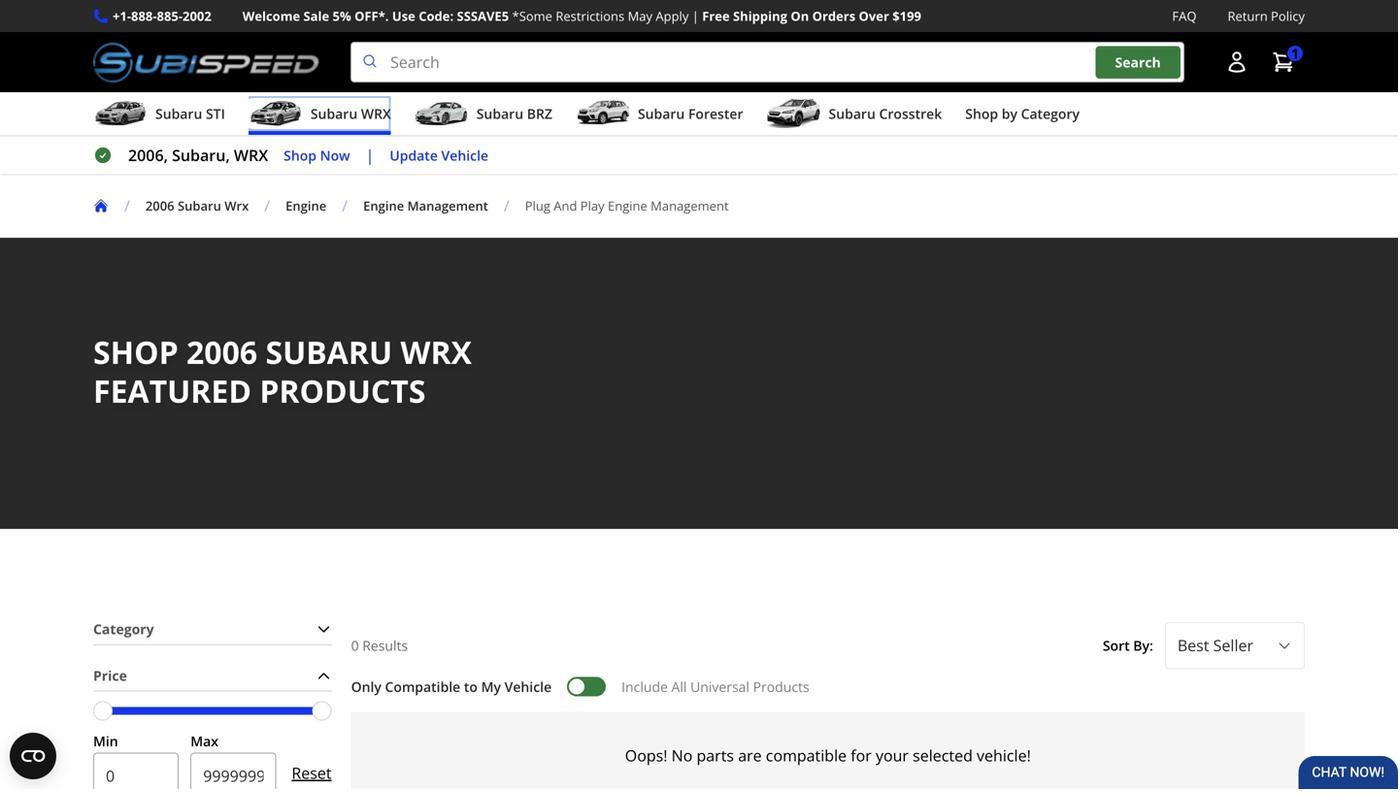 Task type: vqa. For each thing, say whether or not it's contained in the screenshot.
FIC
no



Task type: locate. For each thing, give the bounding box(es) containing it.
1 / from the left
[[124, 195, 130, 216]]

subaru left forester
[[638, 105, 685, 123]]

2006 down 2006,
[[146, 197, 174, 215]]

/ for engine management
[[342, 195, 348, 216]]

home image
[[93, 198, 109, 214]]

0 horizontal spatial shop
[[284, 146, 317, 164]]

only compatible to my vehicle
[[351, 678, 552, 696]]

faq link
[[1173, 6, 1197, 26]]

orders
[[812, 7, 856, 25]]

engine right the play
[[608, 197, 648, 215]]

sort
[[1103, 637, 1130, 655]]

1 vertical spatial |
[[366, 145, 374, 166]]

management down the update vehicle button
[[407, 197, 488, 215]]

may
[[628, 7, 653, 25]]

2006 inside shop 2006 subaru wrx featured products
[[186, 331, 258, 374]]

engine link
[[286, 197, 342, 215], [286, 197, 327, 215]]

0 vertical spatial 2006
[[146, 197, 174, 215]]

2006 subaru wrx link
[[146, 197, 264, 215], [146, 197, 249, 215]]

reset button
[[292, 750, 332, 790]]

subaru for subaru forester
[[638, 105, 685, 123]]

vehicle right my
[[505, 678, 552, 696]]

wrx
[[361, 105, 391, 123], [234, 145, 268, 166], [401, 331, 472, 374]]

search input field
[[351, 42, 1185, 83]]

/ for 2006 subaru wrx
[[124, 195, 130, 216]]

engine for engine management
[[363, 197, 404, 215]]

engine down shop now link
[[286, 197, 327, 215]]

subaru forester
[[638, 105, 743, 123]]

2006
[[146, 197, 174, 215], [186, 331, 258, 374]]

0 horizontal spatial vehicle
[[441, 146, 489, 164]]

by
[[1002, 105, 1018, 123]]

3 / from the left
[[342, 195, 348, 216]]

shop left the by
[[966, 105, 998, 123]]

crosstrek
[[879, 105, 942, 123]]

engine
[[286, 197, 327, 215], [363, 197, 404, 215], [608, 197, 648, 215]]

0 horizontal spatial 2006
[[146, 197, 174, 215]]

a subaru brz thumbnail image image
[[414, 99, 469, 128]]

| left free
[[692, 7, 699, 25]]

/ down now
[[342, 195, 348, 216]]

include all universal products
[[622, 678, 810, 696]]

vehicle
[[441, 146, 489, 164], [505, 678, 552, 696]]

2 vertical spatial wrx
[[401, 331, 472, 374]]

update
[[390, 146, 438, 164]]

vehicle down subaru brz dropdown button
[[441, 146, 489, 164]]

price
[[93, 667, 127, 685]]

subaru crosstrek button
[[767, 96, 942, 135]]

subaru left brz
[[477, 105, 524, 123]]

/ for engine
[[264, 195, 270, 216]]

/ right home icon
[[124, 195, 130, 216]]

subaru brz
[[477, 105, 553, 123]]

subaru
[[155, 105, 202, 123], [311, 105, 358, 123], [477, 105, 524, 123], [638, 105, 685, 123], [829, 105, 876, 123], [178, 197, 221, 215]]

on
[[791, 7, 809, 25]]

wrx
[[225, 197, 249, 215]]

shop left now
[[284, 146, 317, 164]]

by:
[[1134, 637, 1154, 655]]

faq
[[1173, 7, 1197, 25]]

oops!
[[625, 745, 668, 766]]

0 horizontal spatial engine
[[286, 197, 327, 215]]

5%
[[333, 7, 351, 25]]

| right now
[[366, 145, 374, 166]]

2 horizontal spatial wrx
[[401, 331, 472, 374]]

0 vertical spatial |
[[692, 7, 699, 25]]

engine management link
[[363, 197, 504, 215], [363, 197, 488, 215]]

2 engine from the left
[[363, 197, 404, 215]]

category
[[1021, 105, 1080, 123]]

vehicle!
[[977, 745, 1031, 766]]

1 horizontal spatial management
[[651, 197, 729, 215]]

1 horizontal spatial engine
[[363, 197, 404, 215]]

select... image
[[1277, 638, 1293, 654]]

include
[[622, 678, 668, 696]]

shop for shop now
[[284, 146, 317, 164]]

featured
[[93, 370, 252, 412]]

oops! no parts are compatible for your selected vehicle!
[[625, 745, 1031, 766]]

code:
[[419, 7, 454, 25]]

search button
[[1096, 46, 1181, 79]]

2 / from the left
[[264, 195, 270, 216]]

/ left plug
[[504, 195, 510, 216]]

2002
[[183, 7, 211, 25]]

1 horizontal spatial shop
[[966, 105, 998, 123]]

Select... button
[[1165, 623, 1305, 670]]

parts
[[697, 745, 734, 766]]

1 horizontal spatial 2006
[[186, 331, 258, 374]]

/ right wrx
[[264, 195, 270, 216]]

shop by category
[[966, 105, 1080, 123]]

|
[[692, 7, 699, 25], [366, 145, 374, 166]]

0 horizontal spatial |
[[366, 145, 374, 166]]

0
[[351, 637, 359, 655]]

sale
[[303, 7, 329, 25]]

and
[[554, 197, 577, 215]]

subaru wrx
[[311, 105, 391, 123]]

0 horizontal spatial wrx
[[234, 145, 268, 166]]

vehicle inside button
[[441, 146, 489, 164]]

subaru for subaru brz
[[477, 105, 524, 123]]

are
[[738, 745, 762, 766]]

shop
[[966, 105, 998, 123], [284, 146, 317, 164]]

1 horizontal spatial |
[[692, 7, 699, 25]]

0 vertical spatial shop
[[966, 105, 998, 123]]

1 vertical spatial vehicle
[[505, 678, 552, 696]]

management
[[407, 197, 488, 215], [651, 197, 729, 215]]

subaru up now
[[311, 105, 358, 123]]

2 management from the left
[[651, 197, 729, 215]]

1 vertical spatial shop
[[284, 146, 317, 164]]

1 engine from the left
[[286, 197, 327, 215]]

subaru left sti
[[155, 105, 202, 123]]

0 horizontal spatial management
[[407, 197, 488, 215]]

0 vertical spatial vehicle
[[441, 146, 489, 164]]

for
[[851, 745, 872, 766]]

0 results
[[351, 637, 408, 655]]

free
[[702, 7, 730, 25]]

no
[[672, 745, 693, 766]]

shop inside "dropdown button"
[[966, 105, 998, 123]]

selected
[[913, 745, 973, 766]]

/
[[124, 195, 130, 216], [264, 195, 270, 216], [342, 195, 348, 216], [504, 195, 510, 216]]

subaru crosstrek
[[829, 105, 942, 123]]

compatible
[[385, 678, 461, 696]]

subaru inside dropdown button
[[638, 105, 685, 123]]

1 horizontal spatial wrx
[[361, 105, 391, 123]]

a subaru crosstrek thumbnail image image
[[767, 99, 821, 128]]

subaru right 'a subaru crosstrek thumbnail image'
[[829, 105, 876, 123]]

now
[[320, 146, 350, 164]]

1 vertical spatial wrx
[[234, 145, 268, 166]]

1 vertical spatial 2006
[[186, 331, 258, 374]]

subaru for subaru wrx
[[311, 105, 358, 123]]

return policy link
[[1228, 6, 1305, 26]]

2006 right shop
[[186, 331, 258, 374]]

1
[[1292, 44, 1299, 63]]

0 vertical spatial wrx
[[361, 105, 391, 123]]

subaru wrx button
[[248, 96, 391, 135]]

shipping
[[733, 7, 788, 25]]

2006 subaru wrx
[[146, 197, 249, 215]]

shop 2006 subaru wrx featured products
[[93, 331, 472, 412]]

2006,
[[128, 145, 168, 166]]

management down subaru forester
[[651, 197, 729, 215]]

subaru forester button
[[576, 96, 743, 135]]

to
[[464, 678, 478, 696]]

1 horizontal spatial vehicle
[[505, 678, 552, 696]]

subaru sti button
[[93, 96, 225, 135]]

888-
[[131, 7, 157, 25]]

2 horizontal spatial engine
[[608, 197, 648, 215]]

engine down 'update'
[[363, 197, 404, 215]]



Task type: describe. For each thing, give the bounding box(es) containing it.
category button
[[93, 615, 332, 645]]

1 button
[[1262, 43, 1305, 82]]

wrx inside shop 2006 subaru wrx featured products
[[401, 331, 472, 374]]

4 / from the left
[[504, 195, 510, 216]]

$199
[[893, 7, 922, 25]]

forester
[[688, 105, 743, 123]]

restrictions
[[556, 7, 625, 25]]

plug and play engine management
[[525, 197, 729, 215]]

maximum slider
[[312, 702, 332, 721]]

a subaru sti thumbnail image image
[[93, 99, 148, 128]]

max
[[191, 732, 218, 751]]

2006 subaru wrx link down 2006, subaru, wrx
[[146, 197, 249, 215]]

a subaru wrx thumbnail image image
[[248, 99, 303, 128]]

products
[[753, 678, 810, 696]]

Min text field
[[93, 753, 179, 790]]

min
[[93, 732, 118, 751]]

reset
[[292, 763, 332, 784]]

search
[[1115, 53, 1161, 71]]

over
[[859, 7, 889, 25]]

engine management
[[363, 197, 488, 215]]

wrx inside dropdown button
[[361, 105, 391, 123]]

welcome
[[243, 7, 300, 25]]

my
[[481, 678, 501, 696]]

brz
[[527, 105, 553, 123]]

plug and play engine management link
[[525, 197, 744, 215]]

sort by:
[[1103, 637, 1154, 655]]

subaru,
[[172, 145, 230, 166]]

shop now
[[284, 146, 350, 164]]

update vehicle
[[390, 146, 489, 164]]

subispeed logo image
[[93, 42, 320, 83]]

play
[[581, 197, 605, 215]]

welcome sale 5% off*. use code: sssave5 *some restrictions may apply | free shipping on orders over $199
[[243, 7, 922, 25]]

return
[[1228, 7, 1268, 25]]

subaru sti
[[155, 105, 225, 123]]

sti
[[206, 105, 225, 123]]

+1-
[[113, 7, 131, 25]]

products
[[260, 370, 426, 412]]

minimum slider
[[93, 702, 113, 721]]

off*.
[[355, 7, 389, 25]]

compatible
[[766, 745, 847, 766]]

subaru for subaru sti
[[155, 105, 202, 123]]

3 engine from the left
[[608, 197, 648, 215]]

shop
[[93, 331, 178, 374]]

open widget image
[[10, 733, 56, 780]]

engine for engine
[[286, 197, 327, 215]]

2006, subaru, wrx
[[128, 145, 268, 166]]

return policy
[[1228, 7, 1305, 25]]

*some
[[512, 7, 553, 25]]

subaru
[[266, 331, 393, 374]]

only
[[351, 678, 382, 696]]

2006 subaru wrx link down subaru,
[[146, 197, 264, 215]]

shop by category button
[[966, 96, 1080, 135]]

button image
[[1226, 51, 1249, 74]]

subaru for subaru crosstrek
[[829, 105, 876, 123]]

shop for shop by category
[[966, 105, 998, 123]]

a subaru forester thumbnail image image
[[576, 99, 630, 128]]

shop now link
[[284, 144, 350, 167]]

price button
[[93, 661, 332, 691]]

subaru brz button
[[414, 96, 553, 135]]

1 management from the left
[[407, 197, 488, 215]]

Max text field
[[191, 753, 276, 790]]

universal
[[691, 678, 750, 696]]

+1-888-885-2002 link
[[113, 6, 211, 26]]

policy
[[1271, 7, 1305, 25]]

use
[[392, 7, 415, 25]]

apply
[[656, 7, 689, 25]]

your
[[876, 745, 909, 766]]

category
[[93, 620, 154, 639]]

all
[[672, 678, 687, 696]]

+1-888-885-2002
[[113, 7, 211, 25]]

subaru left wrx
[[178, 197, 221, 215]]

885-
[[157, 7, 183, 25]]

results
[[362, 637, 408, 655]]

sssave5
[[457, 7, 509, 25]]

plug
[[525, 197, 551, 215]]



